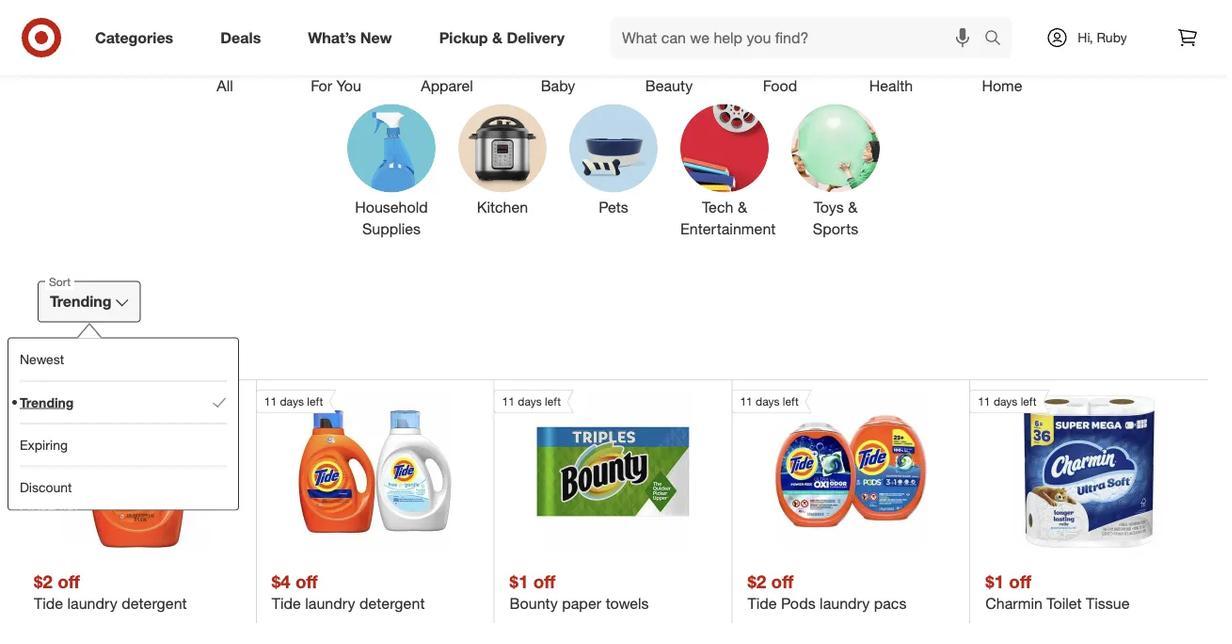 Task type: vqa. For each thing, say whether or not it's contained in the screenshot.
"detergent" in the $2 off Tide laundry detergent
yes



Task type: describe. For each thing, give the bounding box(es) containing it.
& for toys
[[849, 198, 858, 216]]

$2 for $2 off tide pods laundry pacs
[[748, 571, 767, 592]]

days for $2 off tide pods laundry pacs
[[756, 395, 780, 409]]

$1 for $1 off bounty paper towels
[[510, 571, 529, 592]]

hi,
[[1078, 29, 1094, 46]]

categories link
[[79, 17, 197, 58]]

household
[[355, 198, 428, 216]]

11 days left for $1 off bounty paper towels
[[502, 395, 561, 409]]

all
[[217, 77, 233, 95]]

$1 off charmin toilet tissue
[[986, 571, 1130, 613]]

toys
[[814, 198, 844, 216]]

11 days left for $1 off charmin toilet tissue
[[979, 395, 1037, 409]]

$4 off tide laundry detergent
[[272, 571, 425, 613]]

toys & sports button
[[792, 104, 880, 239]]

$2 for $2 off tide laundry detergent
[[34, 571, 53, 592]]

11 days left for $4 off tide laundry detergent
[[264, 395, 323, 409]]

$4
[[272, 571, 291, 592]]

apparel
[[421, 77, 473, 95]]

11 days left button for $1 off bounty paper towels
[[494, 390, 690, 548]]

days for $1 off bounty paper towels
[[518, 395, 542, 409]]

days for $1 off charmin toilet tissue
[[994, 395, 1018, 409]]

tech
[[702, 198, 734, 216]]

delivery
[[507, 28, 565, 47]]

tide for $2 off tide pods laundry pacs
[[748, 594, 777, 613]]

beauty button
[[625, 0, 714, 97]]

kitchen
[[477, 198, 529, 216]]

661
[[15, 339, 51, 366]]

supplies
[[362, 219, 421, 238]]

for you button
[[292, 0, 380, 97]]

detergent for $4 off
[[360, 594, 425, 613]]

11 days left button for $2 off tide pods laundry pacs
[[732, 390, 928, 548]]

trending button
[[38, 281, 141, 322]]

baby
[[541, 77, 576, 95]]

pacs
[[875, 594, 907, 613]]

household supplies button
[[347, 104, 436, 239]]

for
[[311, 77, 333, 95]]

for you
[[311, 77, 361, 95]]

$2 off tide pods laundry pacs
[[748, 571, 907, 613]]

trending for trending link
[[20, 394, 74, 410]]

toys & sports
[[813, 198, 859, 238]]

newest link
[[20, 338, 227, 381]]

baby button
[[514, 0, 603, 97]]

off for $1 off charmin toilet tissue
[[1010, 571, 1032, 592]]

$2 off tide laundry detergent
[[34, 571, 187, 613]]

discount link
[[20, 465, 227, 508]]

left for $1 off charmin toilet tissue
[[1021, 395, 1037, 409]]

home button
[[959, 0, 1047, 97]]

towels
[[606, 594, 649, 613]]

charmin
[[986, 594, 1043, 613]]

laundry for $4 off
[[305, 594, 356, 613]]

off for $2 off tide pods laundry pacs
[[772, 571, 794, 592]]

expiring
[[20, 436, 68, 453]]

11 days left button for $1 off charmin toilet tissue
[[970, 390, 1166, 548]]

pets
[[599, 198, 629, 216]]

apparel button
[[403, 0, 492, 97]]



Task type: locate. For each thing, give the bounding box(es) containing it.
3 11 days left from the left
[[741, 395, 799, 409]]

tide
[[34, 594, 63, 613], [272, 594, 301, 613], [748, 594, 777, 613]]

kitchen button
[[459, 104, 547, 239]]

off inside $2 off tide laundry detergent
[[58, 571, 80, 592]]

11 for $1 off bounty paper towels
[[502, 395, 515, 409]]

4 11 from the left
[[979, 395, 991, 409]]

laundry for $2 off
[[67, 594, 117, 613]]

$1 off bounty paper towels
[[510, 571, 649, 613]]

toilet
[[1047, 594, 1082, 613]]

1 horizontal spatial $2
[[748, 571, 767, 592]]

0 horizontal spatial &
[[492, 28, 503, 47]]

1 detergent from the left
[[122, 594, 187, 613]]

1 horizontal spatial tide
[[272, 594, 301, 613]]

sports
[[813, 219, 859, 238]]

& inside tech & entertainment
[[738, 198, 748, 216]]

pickup & delivery link
[[423, 17, 589, 58]]

& for pickup
[[492, 28, 503, 47]]

off inside $1 off bounty paper towels
[[534, 571, 556, 592]]

5 off from the left
[[1010, 571, 1032, 592]]

3 left from the left
[[783, 395, 799, 409]]

you
[[337, 77, 361, 95]]

paper
[[562, 594, 602, 613]]

$1 for $1 off charmin toilet tissue
[[986, 571, 1005, 592]]

what's new
[[308, 28, 392, 47]]

search
[[976, 30, 1022, 49]]

tech & entertainment button
[[681, 104, 776, 239]]

4 off from the left
[[772, 571, 794, 592]]

11
[[264, 395, 277, 409], [502, 395, 515, 409], [741, 395, 753, 409], [979, 395, 991, 409]]

trending
[[50, 292, 112, 311], [20, 394, 74, 410]]

off inside "$1 off charmin toilet tissue"
[[1010, 571, 1032, 592]]

& right toys
[[849, 198, 858, 216]]

pickup
[[439, 28, 488, 47]]

off inside $4 off tide laundry detergent
[[296, 571, 318, 592]]

left for $4 off tide laundry detergent
[[307, 395, 323, 409]]

11 for $2 off tide pods laundry pacs
[[741, 395, 753, 409]]

tide for $2 off tide laundry detergent
[[34, 594, 63, 613]]

off for $2 off tide laundry detergent
[[58, 571, 80, 592]]

2 11 days left from the left
[[502, 395, 561, 409]]

$2 inside $2 off tide pods laundry pacs
[[748, 571, 767, 592]]

beauty
[[646, 77, 693, 95]]

$2
[[34, 571, 53, 592], [748, 571, 767, 592]]

hi, ruby
[[1078, 29, 1128, 46]]

detergent inside $2 off tide laundry detergent
[[122, 594, 187, 613]]

11 for $1 off charmin toilet tissue
[[979, 395, 991, 409]]

deals link
[[205, 17, 285, 58]]

2 detergent from the left
[[360, 594, 425, 613]]

new
[[361, 28, 392, 47]]

home
[[983, 77, 1023, 95]]

detergent for $2 off
[[122, 594, 187, 613]]

laundry
[[67, 594, 117, 613], [305, 594, 356, 613], [820, 594, 870, 613]]

2 horizontal spatial tide
[[748, 594, 777, 613]]

tide inside $4 off tide laundry detergent
[[272, 594, 301, 613]]

household supplies
[[355, 198, 428, 238]]

days
[[280, 395, 304, 409], [518, 395, 542, 409], [756, 395, 780, 409], [994, 395, 1018, 409]]

0 horizontal spatial detergent
[[122, 594, 187, 613]]

deals
[[221, 28, 261, 47]]

1 11 days left from the left
[[264, 395, 323, 409]]

what's
[[308, 28, 356, 47]]

expiring link
[[20, 423, 227, 465]]

1 horizontal spatial detergent
[[360, 594, 425, 613]]

& right tech
[[738, 198, 748, 216]]

1 off from the left
[[58, 571, 80, 592]]

2 11 from the left
[[502, 395, 515, 409]]

11 days left button for $4 off tide laundry detergent
[[256, 390, 452, 548]]

off for $4 off tide laundry detergent
[[296, 571, 318, 592]]

days for $4 off tide laundry detergent
[[280, 395, 304, 409]]

11 days left for $2 off tide pods laundry pacs
[[741, 395, 799, 409]]

$1 up bounty
[[510, 571, 529, 592]]

off
[[58, 571, 80, 592], [296, 571, 318, 592], [534, 571, 556, 592], [772, 571, 794, 592], [1010, 571, 1032, 592]]

& right pickup
[[492, 28, 503, 47]]

trending link
[[20, 381, 227, 423]]

4 11 days left from the left
[[979, 395, 1037, 409]]

offer
[[57, 339, 105, 366]]

2 11 days left button from the left
[[494, 390, 690, 548]]

& inside toys & sports
[[849, 198, 858, 216]]

4 left from the left
[[1021, 395, 1037, 409]]

bounty
[[510, 594, 558, 613]]

tissue
[[1087, 594, 1130, 613]]

3 11 days left button from the left
[[732, 390, 928, 548]]

2 off from the left
[[296, 571, 318, 592]]

3 days from the left
[[756, 395, 780, 409]]

trending up offer
[[50, 292, 112, 311]]

ruby
[[1097, 29, 1128, 46]]

discount
[[20, 479, 72, 495]]

1 horizontal spatial $1
[[986, 571, 1005, 592]]

1 horizontal spatial laundry
[[305, 594, 356, 613]]

0 horizontal spatial laundry
[[67, 594, 117, 613]]

newest
[[20, 351, 64, 368]]

4 11 days left button from the left
[[970, 390, 1166, 548]]

1 $1 from the left
[[510, 571, 529, 592]]

$1 up charmin
[[986, 571, 1005, 592]]

$1
[[510, 571, 529, 592], [986, 571, 1005, 592]]

0 vertical spatial trending
[[50, 292, 112, 311]]

2 $1 from the left
[[986, 571, 1005, 592]]

left for $2 off tide pods laundry pacs
[[783, 395, 799, 409]]

$1 inside $1 off bounty paper towels
[[510, 571, 529, 592]]

2 horizontal spatial &
[[849, 198, 858, 216]]

2 tide from the left
[[272, 594, 301, 613]]

2 horizontal spatial laundry
[[820, 594, 870, 613]]

661 offer s
[[15, 339, 117, 366]]

2 left from the left
[[545, 395, 561, 409]]

1 horizontal spatial &
[[738, 198, 748, 216]]

tech & entertainment
[[681, 198, 776, 238]]

2 $2 from the left
[[748, 571, 767, 592]]

$1 inside "$1 off charmin toilet tissue"
[[986, 571, 1005, 592]]

tide inside $2 off tide laundry detergent
[[34, 594, 63, 613]]

1 tide from the left
[[34, 594, 63, 613]]

1 laundry from the left
[[67, 594, 117, 613]]

off for $1 off bounty paper towels
[[534, 571, 556, 592]]

What can we help you find? suggestions appear below search field
[[611, 17, 990, 58]]

laundry inside $4 off tide laundry detergent
[[305, 594, 356, 613]]

1 left from the left
[[307, 395, 323, 409]]

2 days from the left
[[518, 395, 542, 409]]

what's new link
[[292, 17, 416, 58]]

4 days from the left
[[994, 395, 1018, 409]]

laundry inside $2 off tide laundry detergent
[[67, 594, 117, 613]]

0 horizontal spatial $1
[[510, 571, 529, 592]]

detergent
[[122, 594, 187, 613], [360, 594, 425, 613]]

entertainment
[[681, 219, 776, 238]]

2 laundry from the left
[[305, 594, 356, 613]]

trending up expiring
[[20, 394, 74, 410]]

& for tech
[[738, 198, 748, 216]]

detergent inside $4 off tide laundry detergent
[[360, 594, 425, 613]]

0 horizontal spatial $2
[[34, 571, 53, 592]]

3 tide from the left
[[748, 594, 777, 613]]

s
[[105, 339, 117, 366]]

left
[[307, 395, 323, 409], [545, 395, 561, 409], [783, 395, 799, 409], [1021, 395, 1037, 409]]

laundry inside $2 off tide pods laundry pacs
[[820, 594, 870, 613]]

1 11 from the left
[[264, 395, 277, 409]]

1 days from the left
[[280, 395, 304, 409]]

0 horizontal spatial tide
[[34, 594, 63, 613]]

$2 inside $2 off tide laundry detergent
[[34, 571, 53, 592]]

left for $1 off bounty paper towels
[[545, 395, 561, 409]]

pods
[[781, 594, 816, 613]]

3 11 from the left
[[741, 395, 753, 409]]

trending inside dropdown button
[[50, 292, 112, 311]]

tide inside $2 off tide pods laundry pacs
[[748, 594, 777, 613]]

food
[[763, 77, 798, 95]]

11 days left
[[264, 395, 323, 409], [502, 395, 561, 409], [741, 395, 799, 409], [979, 395, 1037, 409]]

search button
[[976, 17, 1022, 62]]

health
[[870, 77, 914, 95]]

11 days left button
[[256, 390, 452, 548], [494, 390, 690, 548], [732, 390, 928, 548], [970, 390, 1166, 548]]

pickup & delivery
[[439, 28, 565, 47]]

11 for $4 off tide laundry detergent
[[264, 395, 277, 409]]

all button
[[181, 0, 269, 97]]

pets button
[[570, 104, 658, 239]]

3 off from the left
[[534, 571, 556, 592]]

&
[[492, 28, 503, 47], [738, 198, 748, 216], [849, 198, 858, 216]]

1 $2 from the left
[[34, 571, 53, 592]]

1 vertical spatial trending
[[20, 394, 74, 410]]

3 laundry from the left
[[820, 594, 870, 613]]

off inside $2 off tide pods laundry pacs
[[772, 571, 794, 592]]

1 11 days left button from the left
[[256, 390, 452, 548]]

health button
[[847, 0, 936, 97]]

categories
[[95, 28, 173, 47]]

trending for trending dropdown button
[[50, 292, 112, 311]]

tide for $4 off tide laundry detergent
[[272, 594, 301, 613]]

food button
[[736, 0, 825, 97]]



